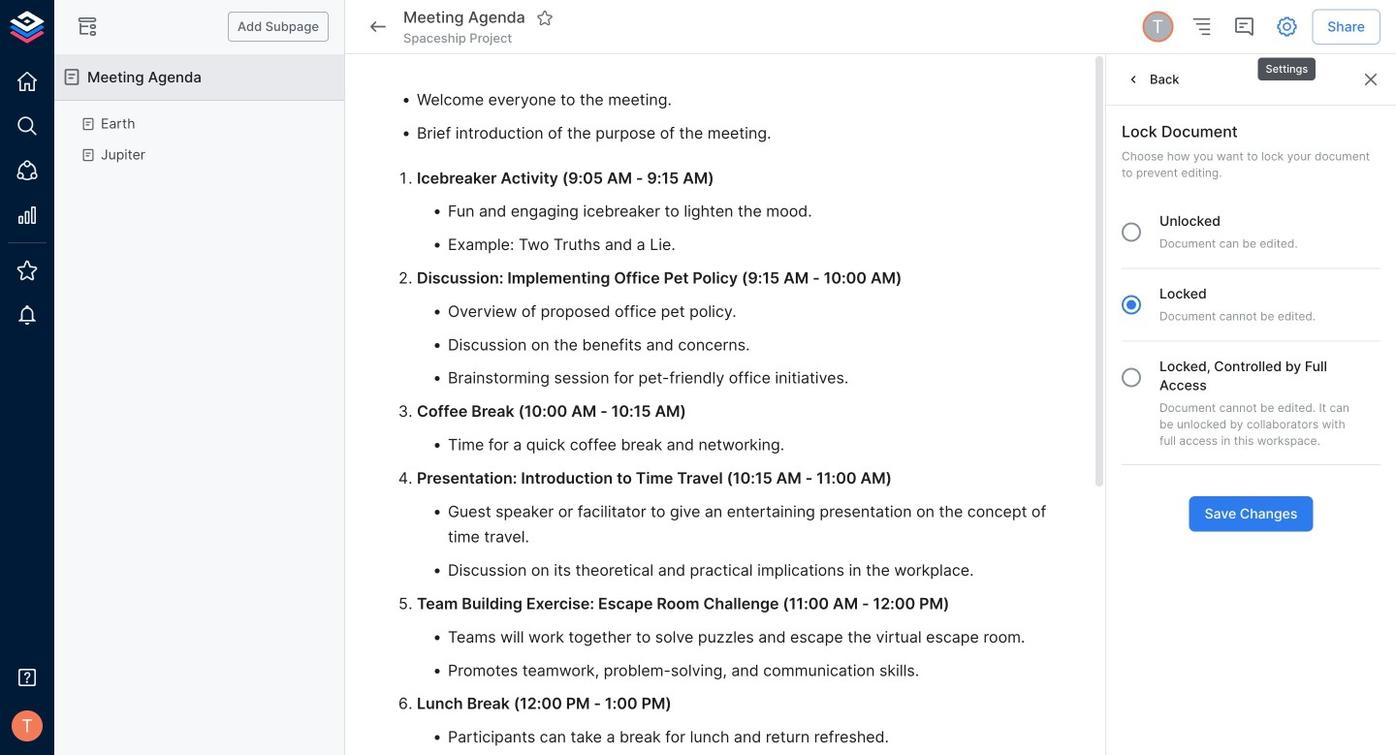 Task type: locate. For each thing, give the bounding box(es) containing it.
table of contents image
[[1190, 15, 1213, 38]]

favorite image
[[536, 9, 553, 27]]

option group
[[1111, 212, 1381, 481]]

tooltip
[[1256, 44, 1318, 82]]



Task type: describe. For each thing, give the bounding box(es) containing it.
hide wiki image
[[76, 15, 99, 38]]

comments image
[[1233, 15, 1256, 38]]

settings image
[[1275, 15, 1299, 38]]

go back image
[[367, 15, 390, 38]]



Task type: vqa. For each thing, say whether or not it's contained in the screenshot.
Favorite IMAGE
yes



